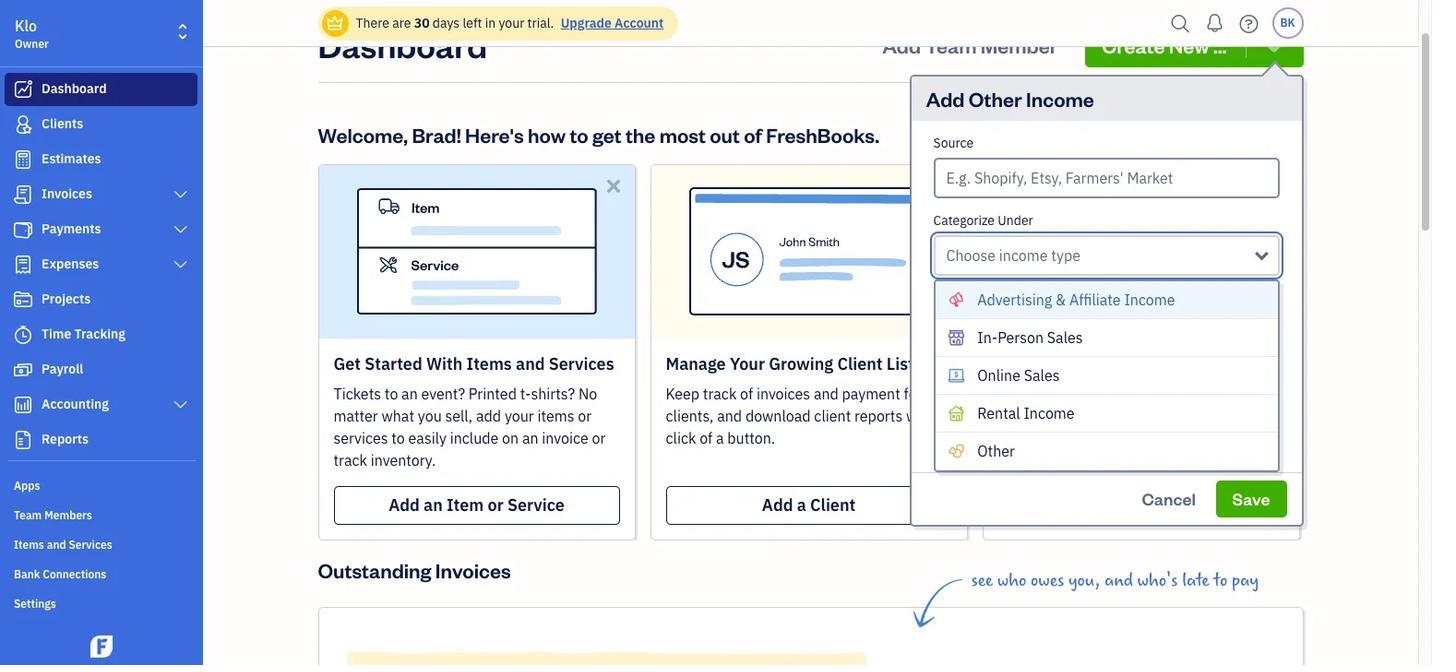 Task type: vqa. For each thing, say whether or not it's contained in the screenshot.
"your" to the top
yes



Task type: locate. For each thing, give the bounding box(es) containing it.
0 horizontal spatial your
[[730, 353, 765, 374]]

1 horizontal spatial items
[[467, 353, 512, 374]]

chevron large down image inside expenses link
[[172, 258, 189, 272]]

1 horizontal spatial with
[[1099, 385, 1128, 403]]

reports link
[[5, 424, 198, 457]]

toward
[[1116, 353, 1173, 374]]

1 vertical spatial income
[[1125, 290, 1176, 309]]

1 vertical spatial team
[[14, 509, 42, 522]]

0 horizontal spatial dismiss image
[[603, 175, 624, 196]]

dashboard link
[[5, 73, 198, 106]]

get up that
[[998, 385, 1022, 403]]

projects link
[[5, 283, 198, 317]]

amount
[[934, 290, 980, 306]]

and down the team members
[[47, 538, 66, 552]]

pay
[[1232, 570, 1259, 591]]

an up the what
[[402, 385, 418, 403]]

0 vertical spatial income
[[1026, 86, 1094, 111]]

1 vertical spatial dashboard
[[42, 80, 107, 97]]

choose income type
[[947, 246, 1081, 265]]

faster
[[1057, 385, 1096, 403]]

online
[[978, 366, 1021, 385]]

1 vertical spatial track
[[334, 451, 367, 470]]

time tracking
[[42, 326, 126, 342]]

1 horizontal spatial team
[[925, 32, 977, 58]]

clients
[[42, 115, 83, 132]]

1 vertical spatial invoices
[[436, 557, 511, 583]]

1 vertical spatial invoice
[[542, 429, 589, 447]]

left
[[463, 15, 482, 31]]

create left search icon on the top of page
[[1102, 32, 1165, 58]]

most
[[660, 122, 706, 147]]

create
[[1102, 32, 1165, 58], [1074, 494, 1125, 516]]

0 horizontal spatial team
[[14, 509, 42, 522]]

1 vertical spatial payment
[[1136, 407, 1195, 425]]

dashboard
[[318, 23, 487, 66], [42, 80, 107, 97]]

upgrade account link
[[557, 15, 664, 31]]

in-person sales
[[978, 328, 1083, 347]]

chevron large down image for payments
[[172, 222, 189, 237]]

1 horizontal spatial get
[[998, 385, 1022, 403]]

list box containing advertising & affiliate income
[[935, 281, 1278, 470]]

1 dismiss image from the left
[[603, 175, 624, 196]]

invoices up the payments
[[42, 186, 92, 202]]

add for add a client
[[762, 494, 793, 516]]

2 vertical spatial chevron large down image
[[172, 398, 189, 413]]

client down client
[[810, 494, 856, 516]]

Categorize Under field
[[934, 235, 1280, 276]]

1 horizontal spatial track
[[703, 385, 737, 403]]

there are 30 days left in your trial. upgrade account
[[356, 15, 664, 31]]

track inside keep track of invoices and payment for clients, and download client reports with a click of a button.
[[703, 385, 737, 403]]

payments link
[[5, 213, 198, 246]]

sales
[[1047, 328, 1083, 347], [1024, 366, 1060, 385]]

chevrondown image
[[1262, 32, 1287, 58]]

crown image
[[325, 13, 345, 33]]

included
[[1079, 375, 1145, 397]]

get paid faster with an invoice template that enables flexible payment options and automated reminders—and looks great.
[[998, 385, 1276, 447]]

affiliate
[[1070, 290, 1121, 309]]

0 vertical spatial invoices
[[42, 186, 92, 202]]

cancel button
[[1126, 481, 1213, 518]]

get
[[593, 122, 622, 147]]

your right in
[[499, 15, 525, 31]]

dismiss image
[[603, 175, 624, 196], [935, 175, 957, 196], [1268, 175, 1289, 196]]

add included taxes button
[[934, 368, 1280, 405]]

track down services
[[334, 451, 367, 470]]

1 horizontal spatial your
[[998, 353, 1033, 374]]

on
[[502, 429, 519, 447]]

payroll link
[[5, 354, 198, 387]]

an down the toward
[[1131, 385, 1148, 403]]

0 vertical spatial payment
[[842, 385, 901, 403]]

track right keep
[[703, 385, 737, 403]]

and up t- at the left of the page
[[516, 353, 545, 374]]

days
[[433, 15, 460, 31]]

services inside items and services link
[[69, 538, 112, 552]]

client left list at the right of the page
[[838, 353, 883, 374]]

cancel
[[1142, 488, 1196, 509]]

0 vertical spatial invoice
[[1151, 385, 1198, 403]]

with up 'flexible'
[[1099, 385, 1128, 403]]

0 vertical spatial track
[[703, 385, 737, 403]]

get inside get paid faster with an invoice template that enables flexible payment options and automated reminders—and looks great.
[[998, 385, 1022, 403]]

and
[[516, 353, 545, 374], [814, 385, 839, 403], [717, 407, 742, 425], [1251, 407, 1276, 425], [47, 538, 66, 552], [1105, 570, 1133, 591]]

to left get
[[570, 122, 589, 147]]

team down apps
[[14, 509, 42, 522]]

out
[[710, 122, 740, 147]]

1 vertical spatial with
[[906, 407, 935, 425]]

Source text field
[[935, 159, 1278, 196]]

your up plus 'icon'
[[998, 353, 1033, 374]]

1 vertical spatial get
[[998, 385, 1022, 403]]

2 horizontal spatial a
[[938, 407, 946, 425]]

1 vertical spatial create
[[1074, 494, 1125, 516]]

0 vertical spatial chevron large down image
[[172, 222, 189, 237]]

get for get started with items and services
[[334, 353, 361, 374]]

dismiss image for get started with items and services
[[603, 175, 624, 196]]

expense image
[[12, 256, 34, 274]]

0 vertical spatial with
[[1099, 385, 1128, 403]]

project image
[[12, 291, 34, 309]]

items up bank
[[14, 538, 44, 552]]

invoices
[[42, 186, 92, 202], [436, 557, 511, 583]]

services
[[549, 353, 614, 374], [69, 538, 112, 552]]

invoice down the toward
[[1151, 385, 1198, 403]]

reports
[[42, 431, 89, 448]]

outstanding
[[318, 557, 432, 583]]

payment up 'reports'
[[842, 385, 901, 403]]

0 horizontal spatial payment
[[842, 385, 901, 403]]

0 horizontal spatial with
[[906, 407, 935, 425]]

0 horizontal spatial get
[[334, 353, 361, 374]]

your
[[730, 353, 765, 374], [998, 353, 1033, 374]]

0 vertical spatial dashboard
[[318, 23, 487, 66]]

of
[[744, 122, 762, 147], [740, 385, 753, 403], [700, 429, 713, 447]]

add other income
[[926, 86, 1094, 111]]

list box
[[935, 281, 1278, 470]]

owner
[[15, 37, 49, 51]]

client image
[[12, 115, 34, 134]]

client
[[838, 353, 883, 374], [810, 494, 856, 516]]

there
[[356, 15, 389, 31]]

and inside get paid faster with an invoice template that enables flexible payment options and automated reminders—and looks great.
[[1251, 407, 1276, 425]]

apps
[[14, 479, 40, 493]]

&
[[1056, 290, 1066, 309]]

and inside the main element
[[47, 538, 66, 552]]

2 chevron large down image from the top
[[172, 258, 189, 272]]

0 vertical spatial services
[[549, 353, 614, 374]]

shirts?
[[531, 385, 575, 403]]

chevron large down image
[[172, 222, 189, 237], [172, 258, 189, 272], [172, 398, 189, 413]]

accounting
[[42, 396, 109, 413]]

1 horizontal spatial invoice
[[1151, 385, 1198, 403]]

advertising
[[978, 290, 1052, 309]]

you,
[[1069, 570, 1100, 591]]

enables
[[1028, 407, 1081, 425]]

a left button. at the right of page
[[716, 429, 724, 447]]

0 vertical spatial team
[[925, 32, 977, 58]]

show
[[934, 437, 970, 456]]

of right click
[[700, 429, 713, 447]]

item
[[447, 494, 484, 516]]

income down paid
[[1024, 404, 1075, 422]]

with down for
[[906, 407, 935, 425]]

add inside button
[[1044, 375, 1076, 397]]

create for create new …
[[1102, 32, 1165, 58]]

growing
[[769, 353, 834, 374]]

2 horizontal spatial dismiss image
[[1268, 175, 1289, 196]]

1 vertical spatial chevron large down image
[[172, 258, 189, 272]]

an right on
[[522, 429, 539, 447]]

income right affiliate
[[1125, 290, 1176, 309]]

0 vertical spatial client
[[838, 353, 883, 374]]

0 horizontal spatial invoices
[[42, 186, 92, 202]]

other down rental
[[978, 442, 1015, 460]]

chevron large down image inside the accounting link
[[172, 398, 189, 413]]

0 horizontal spatial items
[[14, 538, 44, 552]]

get for get paid faster with an invoice template that enables flexible payment options and automated reminders—and looks great.
[[998, 385, 1022, 403]]

1 vertical spatial items
[[14, 538, 44, 552]]

items up the printed
[[467, 353, 512, 374]]

1 horizontal spatial a
[[797, 494, 807, 516]]

track inside tickets to an event? printed t-shirts? no matter what you sell, add your items or services to easily include on an invoice or track inventory.
[[334, 451, 367, 470]]

team left member
[[925, 32, 977, 58]]

outstanding invoices
[[318, 557, 511, 583]]

invoices down the 'add an item or service' link
[[436, 557, 511, 583]]

create inside create an invoice link
[[1074, 494, 1125, 516]]

0 horizontal spatial track
[[334, 451, 367, 470]]

services up no
[[549, 353, 614, 374]]

add inside 'button'
[[883, 32, 921, 58]]

main element
[[0, 0, 249, 665]]

0 vertical spatial your
[[499, 15, 525, 31]]

0 vertical spatial create
[[1102, 32, 1165, 58]]

income down member
[[1026, 86, 1094, 111]]

create an invoice link
[[998, 486, 1284, 525]]

report image
[[12, 431, 34, 450]]

your down t- at the left of the page
[[505, 407, 534, 425]]

to up the what
[[385, 385, 398, 403]]

bank
[[14, 568, 40, 581]]

invoice down items at bottom
[[542, 429, 589, 447]]

an left item
[[424, 494, 443, 516]]

automated
[[998, 429, 1070, 447]]

rental
[[978, 404, 1021, 422]]

2 dismiss image from the left
[[935, 175, 957, 196]]

easily
[[408, 429, 447, 447]]

$0.00 text field
[[934, 313, 1032, 353]]

team inside 'button'
[[925, 32, 977, 58]]

and up client
[[814, 385, 839, 403]]

in-
[[978, 328, 998, 347]]

notifications image
[[1200, 5, 1230, 42]]

services up bank connections link
[[69, 538, 112, 552]]

members
[[44, 509, 92, 522]]

create inside create new … dropdown button
[[1102, 32, 1165, 58]]

person
[[998, 328, 1044, 347]]

payment down taxes
[[1136, 407, 1195, 425]]

income
[[1026, 86, 1094, 111], [1125, 290, 1176, 309], [1024, 404, 1075, 422]]

1 horizontal spatial invoices
[[436, 557, 511, 583]]

1 horizontal spatial payment
[[1136, 407, 1195, 425]]

team inside 'link'
[[14, 509, 42, 522]]

are
[[392, 15, 411, 31]]

your up invoices
[[730, 353, 765, 374]]

other down member
[[969, 86, 1022, 111]]

track
[[703, 385, 737, 403], [334, 451, 367, 470]]

of left invoices
[[740, 385, 753, 403]]

1 horizontal spatial dismiss image
[[935, 175, 957, 196]]

a down keep track of invoices and payment for clients, and download client reports with a click of a button.
[[797, 494, 807, 516]]

add an item or service link
[[334, 486, 620, 525]]

include
[[450, 429, 499, 447]]

dashboard inside the main element
[[42, 80, 107, 97]]

chevron large down image
[[172, 187, 189, 202]]

1 vertical spatial other
[[978, 442, 1015, 460]]

invoices link
[[5, 178, 198, 211]]

0 vertical spatial get
[[334, 353, 361, 374]]

1 chevron large down image from the top
[[172, 222, 189, 237]]

team
[[925, 32, 977, 58], [14, 509, 42, 522]]

create left cancel button
[[1074, 494, 1125, 516]]

flexible
[[1084, 407, 1133, 425]]

apps link
[[5, 472, 198, 499]]

dashboard image
[[12, 80, 34, 99]]

show payment details
[[934, 437, 1082, 456]]

get up tickets
[[334, 353, 361, 374]]

1 vertical spatial services
[[69, 538, 112, 552]]

items
[[538, 407, 575, 425]]

button.
[[728, 429, 775, 447]]

of right out
[[744, 122, 762, 147]]

0 horizontal spatial a
[[716, 429, 724, 447]]

0 horizontal spatial services
[[69, 538, 112, 552]]

1 vertical spatial your
[[505, 407, 534, 425]]

2 vertical spatial a
[[797, 494, 807, 516]]

0 horizontal spatial dashboard
[[42, 80, 107, 97]]

inventory.
[[371, 451, 436, 470]]

0 horizontal spatial invoice
[[542, 429, 589, 447]]

a up show
[[938, 407, 946, 425]]

get
[[334, 353, 361, 374], [998, 385, 1022, 403]]

3 dismiss image from the left
[[1268, 175, 1289, 196]]

search image
[[1166, 10, 1196, 37]]

1 vertical spatial of
[[740, 385, 753, 403]]

add for add included taxes
[[1044, 375, 1076, 397]]

and up 'great.'
[[1251, 407, 1276, 425]]

…
[[1214, 32, 1227, 58]]

a
[[938, 407, 946, 425], [716, 429, 724, 447], [797, 494, 807, 516]]

3 chevron large down image from the top
[[172, 398, 189, 413]]

keep
[[666, 385, 700, 403]]



Task type: describe. For each thing, give the bounding box(es) containing it.
expenses link
[[5, 248, 198, 282]]

to down the what
[[392, 429, 405, 447]]

money image
[[12, 361, 34, 379]]

categorize under
[[934, 212, 1034, 229]]

date
[[1144, 290, 1171, 306]]

0 vertical spatial other
[[969, 86, 1022, 111]]

invoice
[[1152, 494, 1209, 516]]

0 vertical spatial items
[[467, 353, 512, 374]]

show payment details button
[[934, 435, 1082, 458]]

estimate image
[[12, 150, 34, 169]]

paid
[[1237, 353, 1272, 374]]

an left invoice
[[1129, 494, 1148, 516]]

manage
[[666, 353, 726, 374]]

keep track of invoices and payment for clients, and download client reports with a click of a button.
[[666, 385, 946, 447]]

brad!
[[412, 122, 461, 147]]

reminders—and
[[1074, 429, 1178, 447]]

estimates link
[[5, 143, 198, 176]]

chart image
[[12, 396, 34, 414]]

1 vertical spatial or
[[592, 429, 606, 447]]

time tracking link
[[5, 318, 198, 352]]

2 vertical spatial or
[[488, 494, 504, 516]]

your first step toward getting paid
[[998, 353, 1272, 374]]

step
[[1076, 353, 1112, 374]]

t-
[[520, 385, 531, 403]]

1 horizontal spatial dashboard
[[318, 23, 487, 66]]

add for add an item or service
[[389, 494, 420, 516]]

items inside items and services link
[[14, 538, 44, 552]]

add for add team member
[[883, 32, 921, 58]]

looks
[[1181, 429, 1217, 447]]

service
[[508, 494, 565, 516]]

reports
[[855, 407, 903, 425]]

who's
[[1138, 570, 1178, 591]]

save button
[[1216, 481, 1287, 518]]

payment image
[[12, 221, 34, 239]]

rental income
[[978, 404, 1075, 422]]

invoices inside 'link'
[[42, 186, 92, 202]]

add for add other income
[[926, 86, 965, 111]]

see who owes you, and who's late to pay
[[971, 570, 1259, 591]]

1 your from the left
[[730, 353, 765, 374]]

categorize
[[934, 212, 995, 229]]

clients,
[[666, 407, 714, 425]]

payment inside get paid faster with an invoice template that enables flexible payment options and automated reminders—and looks great.
[[1136, 407, 1195, 425]]

welcome, brad! here's how to get the most out of freshbooks.
[[318, 122, 880, 147]]

payments
[[42, 221, 101, 237]]

tickets to an event? printed t-shirts? no matter what you sell, add your items or services to easily include on an invoice or track inventory.
[[334, 385, 606, 470]]

first
[[1037, 353, 1072, 374]]

1 vertical spatial client
[[810, 494, 856, 516]]

event?
[[421, 385, 465, 403]]

matter
[[334, 407, 378, 425]]

1 horizontal spatial services
[[549, 353, 614, 374]]

connections
[[43, 568, 106, 581]]

under
[[998, 212, 1034, 229]]

new
[[1169, 32, 1210, 58]]

add team member
[[883, 32, 1058, 58]]

add
[[476, 407, 501, 425]]

estimates
[[42, 150, 101, 167]]

and up button. at the right of page
[[717, 407, 742, 425]]

services
[[334, 429, 388, 447]]

2 vertical spatial income
[[1024, 404, 1075, 422]]

create for create an invoice
[[1074, 494, 1125, 516]]

invoice image
[[12, 186, 34, 204]]

your inside tickets to an event? printed t-shirts? no matter what you sell, add your items or services to easily include on an invoice or track inventory.
[[505, 407, 534, 425]]

no
[[579, 385, 597, 403]]

add included taxes
[[1044, 375, 1194, 397]]

dismiss image for manage your growing client list
[[935, 175, 957, 196]]

klo owner
[[15, 17, 49, 51]]

what
[[382, 407, 414, 425]]

plus image
[[1019, 377, 1040, 396]]

go to help image
[[1235, 10, 1264, 37]]

paid
[[1025, 385, 1054, 403]]

freshbooks image
[[87, 636, 116, 658]]

download
[[746, 407, 811, 425]]

chevron large down image for accounting
[[172, 398, 189, 413]]

dismiss image for your first step toward getting paid
[[1268, 175, 1289, 196]]

chevron large down image for expenses
[[172, 258, 189, 272]]

invoices
[[757, 385, 810, 403]]

team members link
[[5, 501, 198, 529]]

projects
[[42, 291, 91, 307]]

payment inside keep track of invoices and payment for clients, and download client reports with a click of a button.
[[842, 385, 901, 403]]

create new …
[[1102, 32, 1227, 58]]

0 vertical spatial of
[[744, 122, 762, 147]]

manage your growing client list
[[666, 353, 914, 374]]

0 vertical spatial or
[[578, 407, 592, 425]]

create new … button
[[1086, 23, 1304, 67]]

with inside keep track of invoices and payment for clients, and download client reports with a click of a button.
[[906, 407, 935, 425]]

an inside get paid faster with an invoice template that enables flexible payment options and automated reminders—and looks great.
[[1131, 385, 1148, 403]]

started
[[365, 353, 422, 374]]

list
[[887, 353, 914, 374]]

sell,
[[445, 407, 473, 425]]

30
[[414, 15, 430, 31]]

invoice inside tickets to an event? printed t-shirts? no matter what you sell, add your items or services to easily include on an invoice or track inventory.
[[542, 429, 589, 447]]

1 vertical spatial sales
[[1024, 366, 1060, 385]]

Date in MM/DD/YYYY format text field
[[1144, 313, 1280, 353]]

type
[[1052, 246, 1081, 265]]

who
[[998, 570, 1027, 591]]

the
[[626, 122, 656, 147]]

source
[[934, 134, 974, 151]]

save
[[1233, 488, 1271, 509]]

template
[[1201, 385, 1261, 403]]

invoice inside get paid faster with an invoice template that enables flexible payment options and automated reminders—and looks great.
[[1151, 385, 1198, 403]]

1 vertical spatial a
[[716, 429, 724, 447]]

with
[[426, 353, 463, 374]]

with inside get paid faster with an invoice template that enables flexible payment options and automated reminders—and looks great.
[[1099, 385, 1128, 403]]

details
[[1036, 437, 1082, 456]]

0 vertical spatial sales
[[1047, 328, 1083, 347]]

expenses
[[42, 256, 99, 272]]

add an item or service
[[389, 494, 565, 516]]

2 vertical spatial of
[[700, 429, 713, 447]]

options
[[1198, 407, 1247, 425]]

income
[[999, 246, 1048, 265]]

and right you,
[[1105, 570, 1133, 591]]

to left the pay
[[1214, 570, 1228, 591]]

great.
[[1220, 429, 1259, 447]]

in
[[485, 15, 496, 31]]

getting
[[1177, 353, 1233, 374]]

timer image
[[12, 326, 34, 344]]

account
[[615, 15, 664, 31]]

2 your from the left
[[998, 353, 1033, 374]]

tickets
[[334, 385, 381, 403]]

time
[[42, 326, 71, 342]]

member
[[981, 32, 1058, 58]]

see
[[971, 570, 993, 591]]

team members
[[14, 509, 92, 522]]

get started with items and services
[[334, 353, 614, 374]]

0 vertical spatial a
[[938, 407, 946, 425]]



